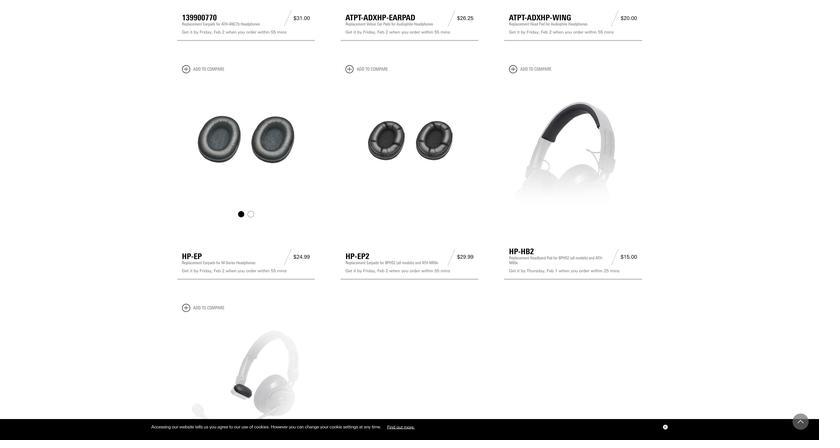 Task type: locate. For each thing, give the bounding box(es) containing it.
2 for earpad
[[386, 30, 388, 35]]

add to compare button
[[182, 65, 225, 73], [346, 65, 388, 73], [509, 65, 552, 73], [182, 304, 225, 312]]

1 horizontal spatial pad
[[547, 256, 553, 261]]

earpads
[[203, 22, 215, 26], [203, 261, 215, 265], [367, 261, 379, 265]]

get it by friday, feb 2 when you order within 55 mins for earpads
[[182, 30, 287, 35]]

0 horizontal spatial ath-
[[222, 22, 229, 26]]

for right ep2
[[380, 261, 384, 265]]

arrow up image
[[798, 419, 804, 425]]

by down ep2
[[357, 269, 362, 273]]

hp-
[[509, 247, 521, 256], [182, 252, 194, 261], [346, 252, 357, 261]]

0 horizontal spatial pad
[[539, 22, 545, 26]]

and
[[589, 256, 595, 261], [415, 261, 421, 265]]

you
[[238, 30, 245, 35], [402, 30, 409, 35], [565, 30, 572, 35], [238, 269, 245, 273], [402, 269, 409, 273], [571, 269, 578, 273], [209, 425, 216, 430], [289, 425, 296, 430]]

get it by friday, feb 2 when you order within 55 mins down "anc7b"
[[182, 30, 287, 35]]

pad inside atpt-adxhp-wing replacement head pad for audiophile headphones
[[539, 22, 545, 26]]

add to compare
[[193, 67, 225, 72], [357, 67, 388, 72], [521, 67, 552, 72], [193, 306, 225, 311]]

hp ep image
[[182, 79, 310, 207]]

atpt-adxhp-earpad replacement velour ear pads for audiophile headphones
[[346, 13, 433, 26]]

friday, down velour
[[363, 30, 376, 35]]

1 horizontal spatial (all
[[570, 256, 575, 261]]

hp- for hb2
[[509, 247, 521, 256]]

earpads for hp-ep
[[203, 261, 215, 265]]

m60x inside hp-ep2 replacement earpads for bphs2 (all models) and ath-m60x
[[430, 261, 438, 265]]

cookie
[[330, 425, 342, 430]]

add for hb2
[[521, 67, 528, 72]]

1 horizontal spatial atpt-
[[509, 13, 527, 22]]

for up 1
[[554, 256, 558, 261]]

2 for wing
[[550, 30, 552, 35]]

for right pads
[[392, 22, 396, 26]]

compare
[[207, 67, 225, 72], [371, 67, 388, 72], [535, 67, 552, 72], [207, 306, 225, 311]]

ep2
[[357, 252, 370, 261]]

139900770
[[182, 13, 217, 22]]

head
[[530, 22, 538, 26]]

0 horizontal spatial m60x
[[430, 261, 438, 265]]

headphones
[[241, 22, 260, 26], [414, 22, 433, 26], [569, 22, 588, 26], [236, 261, 256, 265]]

pad
[[539, 22, 545, 26], [547, 256, 553, 261]]

for inside hp-hb2 replacement headband pad for bphs2 (all models) and ath- m60x
[[554, 256, 558, 261]]

models) inside hp-ep2 replacement earpads for bphs2 (all models) and ath-m60x
[[402, 261, 414, 265]]

adxhp- inside atpt-adxhp-wing replacement head pad for audiophile headphones
[[527, 13, 553, 22]]

for left m-
[[216, 261, 221, 265]]

2 horizontal spatial hp-
[[509, 247, 521, 256]]

hp- inside hp-ep replacement earpads for m-series headphones
[[182, 252, 194, 261]]

hp-ep2 replacement earpads for bphs2 (all models) and ath-m60x
[[346, 252, 438, 265]]

order
[[246, 30, 257, 35], [410, 30, 420, 35], [574, 30, 584, 35], [246, 269, 257, 273], [410, 269, 420, 273], [579, 269, 590, 273]]

you down hp-ep2 replacement earpads for bphs2 (all models) and ath-m60x
[[402, 269, 409, 273]]

2 atpt- from the left
[[509, 13, 527, 22]]

1 atpt- from the left
[[346, 13, 364, 22]]

$15.00
[[621, 254, 638, 260]]

hp ep2 image
[[346, 79, 474, 207]]

0 horizontal spatial bphs2
[[385, 261, 396, 265]]

hp-ep replacement earpads for m-series headphones
[[182, 252, 256, 265]]

bphs2 inside hp-hb2 replacement headband pad for bphs2 (all models) and ath- m60x
[[559, 256, 570, 261]]

audiophile right pads
[[397, 22, 413, 26]]

1 horizontal spatial bphs2
[[559, 256, 570, 261]]

when
[[226, 30, 237, 35], [390, 30, 400, 35], [553, 30, 564, 35], [226, 269, 237, 273], [390, 269, 400, 273], [559, 269, 570, 273]]

get it by friday, feb 2 when you order within 55 mins
[[182, 30, 287, 35], [346, 30, 450, 35], [509, 30, 614, 35], [182, 269, 287, 273], [346, 269, 450, 273]]

55 for 139900770
[[271, 30, 276, 35]]

adxhp-
[[364, 13, 389, 22], [527, 13, 553, 22]]

bphs2 up get it by thursday, feb 1 when you order within 25 mins in the right of the page
[[559, 256, 570, 261]]

cookies.
[[254, 425, 270, 430]]

you down hp-ep replacement earpads for m-series headphones
[[238, 269, 245, 273]]

atpt- left head
[[509, 13, 527, 22]]

feb down hp-ep replacement earpads for m-series headphones
[[214, 269, 221, 273]]

you right 1
[[571, 269, 578, 273]]

get
[[182, 30, 189, 35], [346, 30, 353, 35], [509, 30, 516, 35], [182, 269, 189, 273], [346, 269, 353, 273], [509, 269, 516, 273]]

headphones inside 139900770 replacement earpads for ath-anc7b headphones
[[241, 22, 260, 26]]

0 horizontal spatial and
[[415, 261, 421, 265]]

0 vertical spatial pad
[[539, 22, 545, 26]]

2 down atpt-adxhp-wing replacement head pad for audiophile headphones
[[550, 30, 552, 35]]

add
[[193, 67, 201, 72], [357, 67, 365, 72], [521, 67, 528, 72], [193, 306, 201, 311]]

atpt- for atpt-adxhp-wing
[[509, 13, 527, 22]]

hp- inside hp-hb2 replacement headband pad for bphs2 (all models) and ath- m60x
[[509, 247, 521, 256]]

bphs2
[[559, 256, 570, 261], [385, 261, 396, 265]]

within
[[258, 30, 270, 35], [421, 30, 434, 35], [585, 30, 597, 35], [258, 269, 270, 273], [421, 269, 434, 273], [591, 269, 603, 273]]

get it by friday, feb 2 when you order within 55 mins down the series
[[182, 269, 287, 273]]

feb
[[214, 30, 221, 35], [378, 30, 385, 35], [541, 30, 548, 35], [214, 269, 221, 273], [378, 269, 385, 273], [547, 269, 554, 273]]

add to compare button for hp-ep2
[[346, 65, 388, 73]]

replacement inside 139900770 replacement earpads for ath-anc7b headphones
[[182, 22, 202, 26]]

to
[[202, 67, 206, 72], [366, 67, 370, 72], [529, 67, 534, 72], [202, 306, 206, 311], [229, 425, 233, 430]]

use
[[242, 425, 248, 430]]

friday, down the 139900770
[[200, 30, 213, 35]]

audiophile
[[397, 22, 413, 26], [551, 22, 568, 26]]

you left can
[[289, 425, 296, 430]]

can
[[297, 425, 304, 430]]

by down ep
[[194, 269, 198, 273]]

audiophile right head
[[551, 22, 568, 26]]

audiophile inside atpt-adxhp-wing replacement head pad for audiophile headphones
[[551, 22, 568, 26]]

bphs2 inside hp-ep2 replacement earpads for bphs2 (all models) and ath-m60x
[[385, 261, 396, 265]]

friday, for wing
[[527, 30, 540, 35]]

2 horizontal spatial ath-
[[596, 256, 603, 261]]

ath-
[[222, 22, 229, 26], [596, 256, 603, 261], [422, 261, 430, 265]]

atpt-
[[346, 13, 364, 22], [509, 13, 527, 22]]

adxhp- inside atpt-adxhp-earpad replacement velour ear pads for audiophile headphones
[[364, 13, 389, 22]]

get it by friday, feb 2 when you order within 55 mins down wing
[[509, 30, 614, 35]]

get it by friday, feb 2 when you order within 55 mins down pads
[[346, 30, 450, 35]]

1 horizontal spatial m60x
[[509, 261, 518, 265]]

1 horizontal spatial models)
[[576, 256, 588, 261]]

our left use
[[234, 425, 240, 430]]

and inside hp-ep2 replacement earpads for bphs2 (all models) and ath-m60x
[[415, 261, 421, 265]]

atpt- inside atpt-adxhp-earpad replacement velour ear pads for audiophile headphones
[[346, 13, 364, 22]]

0 horizontal spatial atpt-
[[346, 13, 364, 22]]

1 horizontal spatial adxhp-
[[527, 13, 553, 22]]

1 horizontal spatial hp-
[[346, 252, 357, 261]]

m60x
[[430, 261, 438, 265], [509, 261, 518, 265]]

divider line image for hp-ep
[[282, 249, 294, 265]]

1 horizontal spatial audiophile
[[551, 22, 568, 26]]

0 horizontal spatial audiophile
[[397, 22, 413, 26]]

atpt- left velour
[[346, 13, 364, 22]]

for inside atpt-adxhp-wing replacement head pad for audiophile headphones
[[546, 22, 550, 26]]

replacement inside hp-ep2 replacement earpads for bphs2 (all models) and ath-m60x
[[346, 261, 366, 265]]

replacement
[[182, 22, 202, 26], [346, 22, 366, 26], [509, 22, 530, 26], [509, 256, 530, 261], [182, 261, 202, 265], [346, 261, 366, 265]]

0 horizontal spatial (all
[[397, 261, 401, 265]]

earpads inside hp-ep2 replacement earpads for bphs2 (all models) and ath-m60x
[[367, 261, 379, 265]]

atpt- inside atpt-adxhp-wing replacement head pad for audiophile headphones
[[509, 13, 527, 22]]

when down pads
[[390, 30, 400, 35]]

friday, down head
[[527, 30, 540, 35]]

1
[[555, 269, 558, 273]]

ep
[[194, 252, 202, 261]]

replacement inside hp-ep replacement earpads for m-series headphones
[[182, 261, 202, 265]]

$20.00
[[621, 15, 638, 21]]

find out more. link
[[383, 422, 420, 432]]

2 down 139900770 replacement earpads for ath-anc7b headphones
[[222, 30, 225, 35]]

to for ep
[[202, 67, 206, 72]]

feb down hp-ep2 replacement earpads for bphs2 (all models) and ath-m60x
[[378, 269, 385, 273]]

2 down pads
[[386, 30, 388, 35]]

2
[[222, 30, 225, 35], [386, 30, 388, 35], [550, 30, 552, 35], [222, 269, 225, 273], [386, 269, 388, 273]]

25
[[604, 269, 609, 273]]

friday,
[[200, 30, 213, 35], [363, 30, 376, 35], [527, 30, 540, 35], [200, 269, 213, 273], [363, 269, 376, 273]]

2 for earpads
[[222, 30, 225, 35]]

when right 1
[[559, 269, 570, 273]]

$31.00
[[294, 15, 310, 21]]

1 audiophile from the left
[[397, 22, 413, 26]]

divider line image for hp-ep2
[[446, 249, 457, 265]]

(all
[[570, 256, 575, 261], [397, 261, 401, 265]]

divider line image for atpt-adxhp-earpad
[[446, 10, 457, 26]]

55
[[271, 30, 276, 35], [435, 30, 440, 35], [599, 30, 603, 35], [271, 269, 276, 273], [435, 269, 440, 273]]

when down the series
[[226, 269, 237, 273]]

m60x inside hp-hb2 replacement headband pad for bphs2 (all models) and ath- m60x
[[509, 261, 518, 265]]

for left "anc7b"
[[216, 22, 221, 26]]

friday, down ep2
[[363, 269, 376, 273]]

hp- inside hp-ep2 replacement earpads for bphs2 (all models) and ath-m60x
[[346, 252, 357, 261]]

by down atpt-adxhp-earpad replacement velour ear pads for audiophile headphones
[[357, 30, 362, 35]]

0 horizontal spatial our
[[172, 425, 178, 430]]

our left website
[[172, 425, 178, 430]]

0 horizontal spatial models)
[[402, 261, 414, 265]]

add to compare for ep2
[[357, 67, 388, 72]]

0 horizontal spatial adxhp-
[[364, 13, 389, 22]]

friday, for earpad
[[363, 30, 376, 35]]

1 horizontal spatial and
[[589, 256, 595, 261]]

pad right headband
[[547, 256, 553, 261]]

accessing
[[151, 425, 171, 430]]

when down wing
[[553, 30, 564, 35]]

1 horizontal spatial ath-
[[422, 261, 430, 265]]

models)
[[576, 256, 588, 261], [402, 261, 414, 265]]

adxhp- for wing
[[527, 13, 553, 22]]

when down "anc7b"
[[226, 30, 237, 35]]

divider line image for atpt-adxhp-wing
[[610, 10, 621, 26]]

for right head
[[546, 22, 550, 26]]

option group
[[181, 210, 311, 219]]

0 horizontal spatial hp-
[[182, 252, 194, 261]]

$26.25
[[457, 15, 474, 21]]

1 horizontal spatial our
[[234, 425, 240, 430]]

pad right head
[[539, 22, 545, 26]]

mins
[[277, 30, 287, 35], [441, 30, 450, 35], [605, 30, 614, 35], [277, 269, 287, 273], [441, 269, 450, 273], [610, 269, 620, 273]]

models) inside hp-hb2 replacement headband pad for bphs2 (all models) and ath- m60x
[[576, 256, 588, 261]]

our
[[172, 425, 178, 430], [234, 425, 240, 430]]

time.
[[372, 425, 381, 430]]

feb down atpt-adxhp-wing replacement head pad for audiophile headphones
[[541, 30, 548, 35]]

2 adxhp- from the left
[[527, 13, 553, 22]]

headband
[[530, 256, 546, 261]]

by
[[194, 30, 198, 35], [357, 30, 362, 35], [521, 30, 526, 35], [194, 269, 198, 273], [357, 269, 362, 273], [521, 269, 526, 273]]

divider line image
[[282, 10, 294, 26], [446, 10, 457, 26], [610, 10, 621, 26], [282, 249, 294, 265], [446, 249, 457, 265], [610, 249, 621, 265]]

get it by thursday, feb 1 when you order within 25 mins
[[509, 269, 620, 273]]

1 vertical spatial pad
[[547, 256, 553, 261]]

to for ep2
[[366, 67, 370, 72]]

1 adxhp- from the left
[[364, 13, 389, 22]]

earpads inside hp-ep replacement earpads for m-series headphones
[[203, 261, 215, 265]]

ath- inside 139900770 replacement earpads for ath-anc7b headphones
[[222, 22, 229, 26]]

it
[[190, 30, 193, 35], [354, 30, 356, 35], [517, 30, 520, 35], [190, 269, 193, 273], [354, 269, 356, 273], [517, 269, 520, 273]]

for inside hp-ep replacement earpads for m-series headphones
[[216, 261, 221, 265]]

1 m60x from the left
[[430, 261, 438, 265]]

for
[[216, 22, 221, 26], [392, 22, 396, 26], [546, 22, 550, 26], [554, 256, 558, 261], [216, 261, 221, 265], [380, 261, 384, 265]]

bphs2 right ep2
[[385, 261, 396, 265]]

2 m60x from the left
[[509, 261, 518, 265]]

change
[[305, 425, 319, 430]]

2 audiophile from the left
[[551, 22, 568, 26]]

when down hp-ep2 replacement earpads for bphs2 (all models) and ath-m60x
[[390, 269, 400, 273]]



Task type: vqa. For each thing, say whether or not it's contained in the screenshot.
ATH- to the middle
yes



Task type: describe. For each thing, give the bounding box(es) containing it.
2 our from the left
[[234, 425, 240, 430]]

of
[[249, 425, 253, 430]]

and inside hp-hb2 replacement headband pad for bphs2 (all models) and ath- m60x
[[589, 256, 595, 261]]

hp tp2 image
[[182, 318, 310, 441]]

to for hb2
[[529, 67, 534, 72]]

accessing our website tells us you agree to our use of cookies. however you can change your cookie settings at any time.
[[151, 425, 383, 430]]

get it by friday, feb 2 when you order within 55 mins for earpad
[[346, 30, 450, 35]]

compare for hb2
[[535, 67, 552, 72]]

friday, for earpads
[[200, 30, 213, 35]]

hp hb2 image
[[509, 79, 638, 207]]

replacement inside atpt-adxhp-earpad replacement velour ear pads for audiophile headphones
[[346, 22, 366, 26]]

2 down hp-ep2 replacement earpads for bphs2 (all models) and ath-m60x
[[386, 269, 388, 273]]

your
[[320, 425, 329, 430]]

hp- for ep
[[182, 252, 194, 261]]

cross image
[[664, 426, 667, 429]]

series
[[226, 261, 235, 265]]

(all inside hp-ep2 replacement earpads for bphs2 (all models) and ath-m60x
[[397, 261, 401, 265]]

139900770 replacement earpads for ath-anc7b headphones
[[182, 13, 260, 26]]

add to compare button for hp-ep
[[182, 65, 225, 73]]

velour
[[367, 22, 377, 26]]

divider line image for 139900770
[[282, 10, 294, 26]]

55 for atpt-adxhp-wing
[[599, 30, 603, 35]]

headphones inside hp-ep replacement earpads for m-series headphones
[[236, 261, 256, 265]]

atpt-adxhp-wing replacement head pad for audiophile headphones
[[509, 13, 588, 26]]

earpad
[[389, 13, 416, 22]]

settings
[[343, 425, 358, 430]]

tells
[[195, 425, 203, 430]]

anc7b
[[229, 22, 240, 26]]

by down the 139900770
[[194, 30, 198, 35]]

for inside hp-ep2 replacement earpads for bphs2 (all models) and ath-m60x
[[380, 261, 384, 265]]

hp-hb2 replacement headband pad for bphs2 (all models) and ath- m60x
[[509, 247, 603, 265]]

headphones inside atpt-adxhp-wing replacement head pad for audiophile headphones
[[569, 22, 588, 26]]

$29.99
[[457, 254, 474, 260]]

pads
[[383, 22, 391, 26]]

atpt- for atpt-adxhp-earpad
[[346, 13, 364, 22]]

add to compare button for hp-hb2
[[509, 65, 552, 73]]

more.
[[404, 425, 415, 430]]

you down "anc7b"
[[238, 30, 245, 35]]

us
[[204, 425, 208, 430]]

agree
[[218, 425, 228, 430]]

feb down the ear
[[378, 30, 385, 35]]

hp- for ep2
[[346, 252, 357, 261]]

add to compare for hb2
[[521, 67, 552, 72]]

for inside 139900770 replacement earpads for ath-anc7b headphones
[[216, 22, 221, 26]]

earpads inside 139900770 replacement earpads for ath-anc7b headphones
[[203, 22, 215, 26]]

audiophile inside atpt-adxhp-earpad replacement velour ear pads for audiophile headphones
[[397, 22, 413, 26]]

add for ep
[[193, 67, 201, 72]]

1 our from the left
[[172, 425, 178, 430]]

headphones inside atpt-adxhp-earpad replacement velour ear pads for audiophile headphones
[[414, 22, 433, 26]]

adxhp- for earpad
[[364, 13, 389, 22]]

wing
[[553, 13, 571, 22]]

divider line image for hp-hb2
[[610, 249, 621, 265]]

55 for atpt-adxhp-earpad
[[435, 30, 440, 35]]

$24.99
[[294, 254, 310, 260]]

pad inside hp-hb2 replacement headband pad for bphs2 (all models) and ath- m60x
[[547, 256, 553, 261]]

earpads for hp-ep2
[[367, 261, 379, 265]]

at
[[359, 425, 363, 430]]

find out more.
[[387, 425, 415, 430]]

compare for ep2
[[371, 67, 388, 72]]

thursday,
[[527, 269, 546, 273]]

by down atpt-adxhp-wing replacement head pad for audiophile headphones
[[521, 30, 526, 35]]

get it by friday, feb 2 when you order within 55 mins for wing
[[509, 30, 614, 35]]

feb left 1
[[547, 269, 554, 273]]

add for ep2
[[357, 67, 365, 72]]

get it by friday, feb 2 when you order within 55 mins down hp-ep2 replacement earpads for bphs2 (all models) and ath-m60x
[[346, 269, 450, 273]]

you down wing
[[565, 30, 572, 35]]

2 down m-
[[222, 269, 225, 273]]

ath- inside hp-ep2 replacement earpads for bphs2 (all models) and ath-m60x
[[422, 261, 430, 265]]

ath- inside hp-hb2 replacement headband pad for bphs2 (all models) and ath- m60x
[[596, 256, 603, 261]]

any
[[364, 425, 371, 430]]

find
[[387, 425, 396, 430]]

you right us at the bottom
[[209, 425, 216, 430]]

ear
[[378, 22, 382, 26]]

(all inside hp-hb2 replacement headband pad for bphs2 (all models) and ath- m60x
[[570, 256, 575, 261]]

replacement inside hp-hb2 replacement headband pad for bphs2 (all models) and ath- m60x
[[509, 256, 530, 261]]

out
[[397, 425, 403, 430]]

website
[[179, 425, 194, 430]]

m-
[[222, 261, 226, 265]]

hb2
[[521, 247, 534, 256]]

replacement inside atpt-adxhp-wing replacement head pad for audiophile headphones
[[509, 22, 530, 26]]

compare for ep
[[207, 67, 225, 72]]

feb down 139900770 replacement earpads for ath-anc7b headphones
[[214, 30, 221, 35]]

by left thursday,
[[521, 269, 526, 273]]

however
[[271, 425, 288, 430]]

you down earpad
[[402, 30, 409, 35]]

friday, down ep
[[200, 269, 213, 273]]

for inside atpt-adxhp-earpad replacement velour ear pads for audiophile headphones
[[392, 22, 396, 26]]

add to compare for ep
[[193, 67, 225, 72]]



